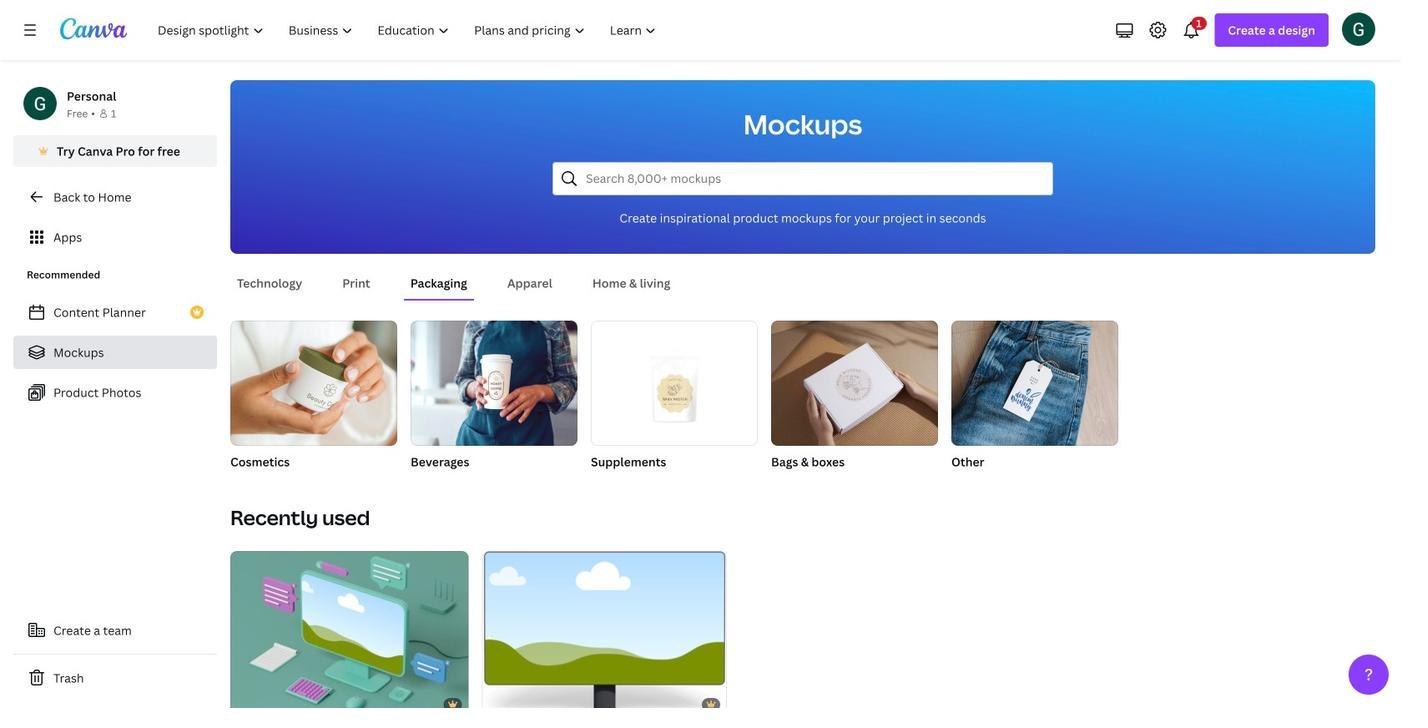 Task type: locate. For each thing, give the bounding box(es) containing it.
top level navigation element
[[147, 13, 671, 47]]

group
[[230, 321, 397, 471], [230, 321, 397, 446], [411, 321, 578, 471], [411, 321, 578, 446], [591, 321, 758, 471], [591, 321, 758, 446], [772, 321, 939, 471], [772, 321, 939, 446], [952, 321, 1119, 471], [230, 551, 469, 708], [482, 551, 727, 708]]

greg robinson image
[[1343, 12, 1376, 46]]

list
[[13, 296, 217, 409]]



Task type: vqa. For each thing, say whether or not it's contained in the screenshot.
Free
no



Task type: describe. For each thing, give the bounding box(es) containing it.
Label search field
[[586, 163, 1043, 195]]



